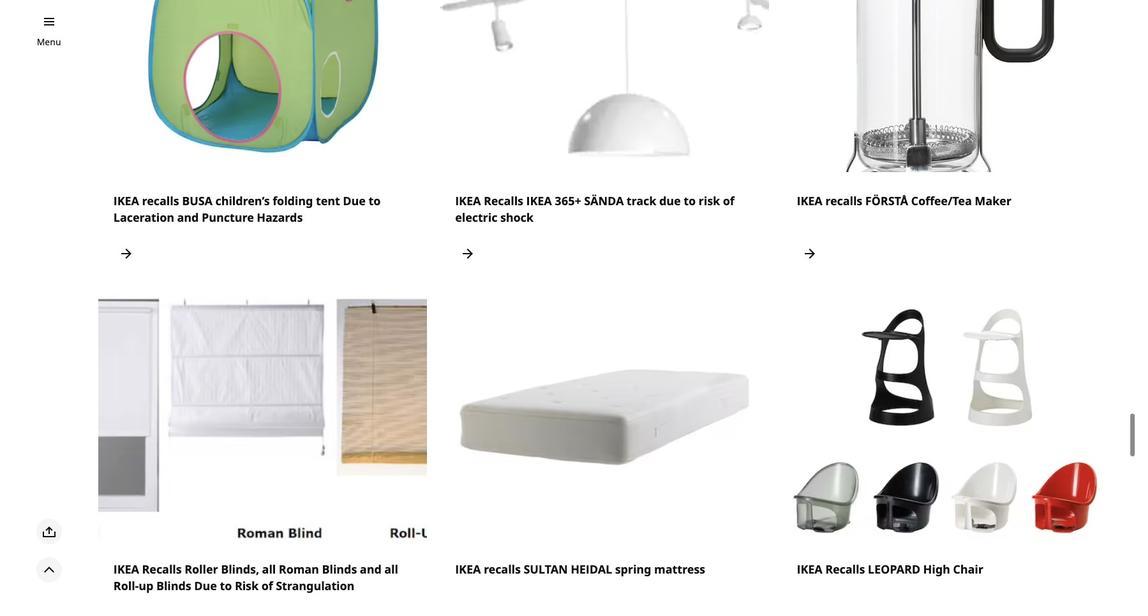 Task type: locate. For each thing, give the bounding box(es) containing it.
0 horizontal spatial recalls
[[142, 193, 179, 208]]

0 vertical spatial of
[[723, 193, 734, 208]]

up
[[139, 579, 153, 594]]

0 horizontal spatial all
[[262, 562, 276, 578]]

ikea recalls leopard high chair
[[797, 562, 983, 578]]

1 vertical spatial blinds
[[156, 579, 191, 594]]

1 horizontal spatial of
[[723, 193, 734, 208]]

0 horizontal spatial and
[[177, 210, 199, 225]]

recalls left sultan
[[484, 562, 521, 578]]

blinds up strangulation
[[322, 562, 357, 578]]

recalls for sultan
[[484, 562, 521, 578]]

0 horizontal spatial to
[[220, 579, 232, 594]]

due down roller
[[194, 579, 217, 594]]

0 horizontal spatial of
[[261, 579, 273, 594]]

ikea recalls förstå coffee/tea maker
[[797, 193, 1011, 208]]

ikea
[[114, 193, 139, 208], [455, 193, 481, 208], [526, 193, 552, 208], [797, 193, 822, 208], [114, 562, 139, 578], [455, 562, 481, 578], [797, 562, 822, 578]]

hazards
[[257, 210, 303, 225]]

ikea inside ikea recalls busa children's folding tent due to laceration and puncture hazards
[[114, 193, 139, 208]]

ikea recalls busa children's folding tent due to laceration and puncture hazards link
[[98, 0, 427, 282]]

to left risk on the left
[[220, 579, 232, 594]]

to inside ikea recalls busa children's folding tent due to laceration and puncture hazards
[[369, 193, 381, 208]]

ikea for ikea recalls förstå coffee/tea maker
[[797, 193, 822, 208]]

1 horizontal spatial recalls
[[484, 562, 521, 578]]

children's
[[215, 193, 270, 208]]

0 horizontal spatial blinds
[[156, 579, 191, 594]]

0 vertical spatial blinds
[[322, 562, 357, 578]]

0 vertical spatial and
[[177, 210, 199, 225]]

recalls up the laceration
[[142, 193, 179, 208]]

ikea for ikea recalls leopard high chair
[[797, 562, 822, 578]]

heidal
[[571, 562, 612, 578]]

1 vertical spatial and
[[360, 562, 381, 578]]

recalls for förstå
[[825, 193, 862, 208]]

to
[[369, 193, 381, 208], [684, 193, 696, 208], [220, 579, 232, 594]]

ikea inside 'ikea recalls roller blinds, all roman blinds and all roll-up blinds due to risk of strangulation'
[[114, 562, 139, 578]]

1 horizontal spatial to
[[369, 193, 381, 208]]

1 vertical spatial of
[[261, 579, 273, 594]]

0 horizontal spatial recalls
[[142, 562, 182, 578]]

recalls for shock
[[484, 193, 523, 208]]

ikea recalls roller blinds, all roman blinds and all roll-up blinds due to risk of strangulation link
[[98, 295, 427, 609]]

due inside 'ikea recalls roller blinds, all roman blinds and all roll-up blinds due to risk of strangulation'
[[194, 579, 217, 594]]

menu
[[37, 36, 61, 48]]

recalls up shock at the left top of the page
[[484, 193, 523, 208]]

ikea for ikea recalls ikea 365+ sända track due to risk of electric shock
[[455, 193, 481, 208]]

recalls left leopard
[[825, 562, 865, 578]]

0 horizontal spatial due
[[194, 579, 217, 594]]

and
[[177, 210, 199, 225], [360, 562, 381, 578]]

roman
[[279, 562, 319, 578]]

recalls inside 'ikea recalls roller blinds, all roman blinds and all roll-up blinds due to risk of strangulation'
[[142, 562, 182, 578]]

ikea for ikea recalls sultan heidal spring mattress
[[455, 562, 481, 578]]

ikea recalls sultan heidal spring mattress link
[[440, 295, 769, 609]]

and inside ikea recalls busa children's folding tent due to laceration and puncture hazards
[[177, 210, 199, 225]]

1 vertical spatial due
[[194, 579, 217, 594]]

recalls
[[142, 193, 179, 208], [825, 193, 862, 208], [484, 562, 521, 578]]

recalls inside ikea recalls ikea 365+ sända track due to risk of electric shock
[[484, 193, 523, 208]]

0 vertical spatial due
[[343, 193, 366, 208]]

roll-
[[114, 579, 139, 594]]

sända
[[584, 193, 624, 208]]

2 horizontal spatial recalls
[[825, 193, 862, 208]]

all
[[262, 562, 276, 578], [384, 562, 398, 578]]

sultan
[[524, 562, 568, 578]]

tent
[[316, 193, 340, 208]]

due right tent
[[343, 193, 366, 208]]

1 horizontal spatial recalls
[[484, 193, 523, 208]]

high
[[923, 562, 950, 578]]

of
[[723, 193, 734, 208], [261, 579, 273, 594]]

to inside 'ikea recalls roller blinds, all roman blinds and all roll-up blinds due to risk of strangulation'
[[220, 579, 232, 594]]

ikea recalls ikea 365+ sända track due to risk of electric shock link
[[440, 0, 769, 282]]

ikea recalls förstå coffee/tea maker link
[[782, 0, 1110, 282]]

leopard
[[868, 562, 920, 578]]

recalls
[[484, 193, 523, 208], [142, 562, 182, 578], [825, 562, 865, 578]]

track
[[627, 193, 656, 208]]

due inside ikea recalls busa children's folding tent due to laceration and puncture hazards
[[343, 193, 366, 208]]

1 horizontal spatial due
[[343, 193, 366, 208]]

blinds right up
[[156, 579, 191, 594]]

1 horizontal spatial and
[[360, 562, 381, 578]]

of right risk
[[723, 193, 734, 208]]

ikea recalls ikea 365+ sända track due to risk of electric shock
[[455, 193, 734, 225]]

1 horizontal spatial all
[[384, 562, 398, 578]]

to right tent
[[369, 193, 381, 208]]

2 horizontal spatial to
[[684, 193, 696, 208]]

menu button
[[37, 35, 61, 49]]

blinds
[[322, 562, 357, 578], [156, 579, 191, 594]]

recalls left förstå
[[825, 193, 862, 208]]

1 horizontal spatial blinds
[[322, 562, 357, 578]]

of right risk on the left
[[261, 579, 273, 594]]

to left risk
[[684, 193, 696, 208]]

recalls up up
[[142, 562, 182, 578]]

due
[[343, 193, 366, 208], [194, 579, 217, 594]]

coffee/tea
[[911, 193, 972, 208]]

to inside ikea recalls ikea 365+ sända track due to risk of electric shock
[[684, 193, 696, 208]]

recalls inside ikea recalls busa children's folding tent due to laceration and puncture hazards
[[142, 193, 179, 208]]

1 all from the left
[[262, 562, 276, 578]]



Task type: describe. For each thing, give the bounding box(es) containing it.
of inside 'ikea recalls roller blinds, all roman blinds and all roll-up blinds due to risk of strangulation'
[[261, 579, 273, 594]]

chair
[[953, 562, 983, 578]]

electric
[[455, 210, 497, 225]]

ikea recalls leopard high chair link
[[782, 295, 1110, 609]]

recalls for busa
[[142, 193, 179, 208]]

ikea recalls roller blinds, all roman blinds and all roll-up blinds due to risk of strangulation
[[114, 562, 398, 594]]

folding
[[273, 193, 313, 208]]

blinds,
[[221, 562, 259, 578]]

to for due
[[369, 193, 381, 208]]

spring
[[615, 562, 651, 578]]

roller
[[185, 562, 218, 578]]

and inside 'ikea recalls roller blinds, all roman blinds and all roll-up blinds due to risk of strangulation'
[[360, 562, 381, 578]]

ikea for ikea recalls busa children's folding tent due to laceration and puncture hazards
[[114, 193, 139, 208]]

risk
[[699, 193, 720, 208]]

ikea recalls busa children's folding tent due to laceration and puncture hazards
[[114, 193, 381, 225]]

ikea for ikea recalls roller blinds, all roman blinds and all roll-up blinds due to risk of strangulation
[[114, 562, 139, 578]]

risk
[[235, 579, 259, 594]]

to for due
[[684, 193, 696, 208]]

förstå
[[865, 193, 908, 208]]

maker
[[975, 193, 1011, 208]]

mattress
[[654, 562, 705, 578]]

shock
[[500, 210, 534, 225]]

puncture
[[202, 210, 254, 225]]

ikea recalls sultan heidal spring mattress
[[455, 562, 705, 578]]

of inside ikea recalls ikea 365+ sända track due to risk of electric shock
[[723, 193, 734, 208]]

recalls for blinds
[[142, 562, 182, 578]]

laceration
[[114, 210, 174, 225]]

busa
[[182, 193, 212, 208]]

2 all from the left
[[384, 562, 398, 578]]

365+
[[555, 193, 581, 208]]

2 horizontal spatial recalls
[[825, 562, 865, 578]]

due
[[659, 193, 681, 208]]

strangulation
[[276, 579, 354, 594]]



Task type: vqa. For each thing, say whether or not it's contained in the screenshot.
IDEAS & INSPIRATION
no



